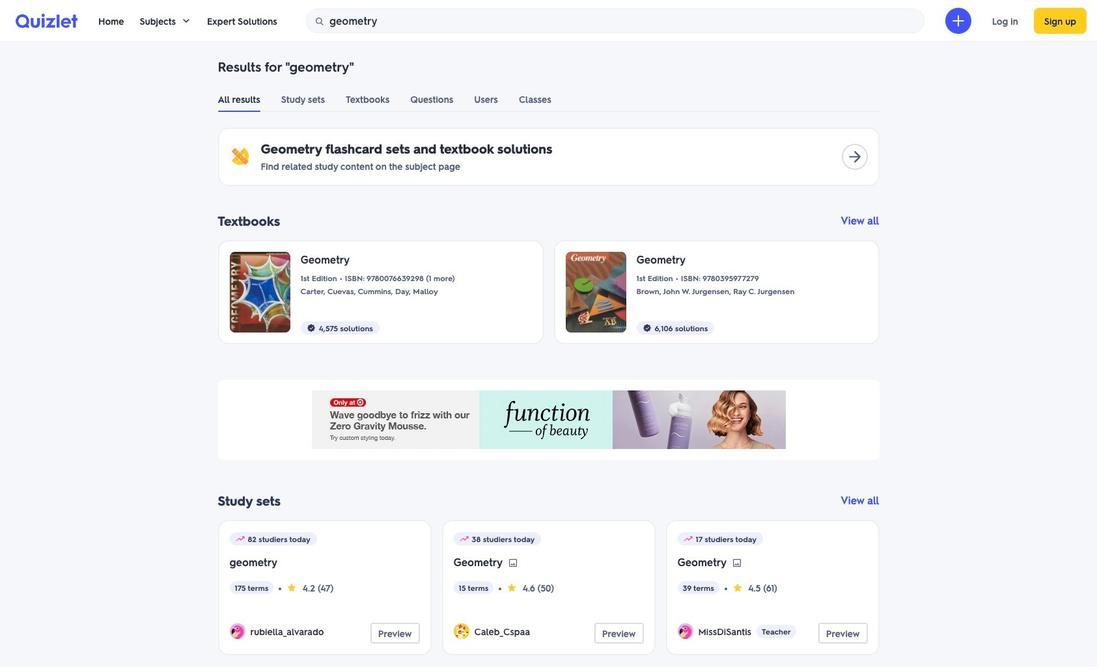 Task type: vqa. For each thing, say whether or not it's contained in the screenshot.
3rd tab from the left
yes



Task type: locate. For each thing, give the bounding box(es) containing it.
arrow right image
[[847, 149, 862, 165]]

6 tab from the left
[[519, 86, 551, 112]]

3 profile picture image from the left
[[678, 623, 693, 639]]

2 profile picture image from the left
[[454, 623, 469, 639]]

profile picture image
[[230, 623, 245, 639], [454, 623, 469, 639], [678, 623, 693, 639]]

0 horizontal spatial upward graph image
[[235, 534, 245, 544]]

geometry 1st edition by brown, john w. jurgensen, ray c. jurgensen image
[[566, 252, 626, 333]]

2 image image from the left
[[732, 558, 742, 568]]

math image
[[230, 146, 250, 167]]

tab list
[[207, 86, 890, 112]]

None search field
[[306, 8, 924, 33]]

advertisement element
[[312, 391, 786, 449]]

1 image image from the left
[[508, 558, 518, 568]]

upward graph image
[[235, 534, 245, 544], [683, 534, 693, 544]]

image image
[[508, 558, 518, 568], [732, 558, 742, 568]]

1 star filled image from the left
[[287, 583, 297, 593]]

1 horizontal spatial image image
[[732, 558, 742, 568]]

1 quizlet image from the top
[[16, 13, 77, 28]]

2 quizlet image from the top
[[16, 14, 77, 28]]

quizlet image
[[16, 13, 77, 28], [16, 14, 77, 28]]

tab
[[218, 86, 260, 112], [281, 86, 325, 112], [346, 86, 390, 112], [410, 86, 453, 112], [474, 86, 498, 112], [519, 86, 551, 112]]

2 horizontal spatial profile picture image
[[678, 623, 693, 639]]

image image for 1st upward graph icon from the right
[[732, 558, 742, 568]]

profile picture image for star filled image associated with upward graph image
[[454, 623, 469, 639]]

0 horizontal spatial profile picture image
[[230, 623, 245, 639]]

Search field
[[307, 8, 924, 33]]

2 star filled image from the left
[[507, 583, 517, 593]]

2 horizontal spatial star filled image
[[732, 583, 743, 593]]

create image
[[951, 13, 966, 28]]

0 horizontal spatial star filled image
[[287, 583, 297, 593]]

1 horizontal spatial star filled image
[[507, 583, 517, 593]]

1 upward graph image from the left
[[235, 534, 245, 544]]

0 horizontal spatial image image
[[508, 558, 518, 568]]

1 profile picture image from the left
[[230, 623, 245, 639]]

1 horizontal spatial profile picture image
[[454, 623, 469, 639]]

1 horizontal spatial upward graph image
[[683, 534, 693, 544]]

Search text field
[[329, 8, 921, 33]]

star filled image
[[287, 583, 297, 593], [507, 583, 517, 593], [732, 583, 743, 593]]

3 star filled image from the left
[[732, 583, 743, 593]]



Task type: describe. For each thing, give the bounding box(es) containing it.
star filled image for upward graph image
[[507, 583, 517, 593]]

2 upward graph image from the left
[[683, 534, 693, 544]]

verified stamp image
[[306, 323, 316, 333]]

geometry 1st edition by carter, cuevas, cummins, day, malloy image
[[230, 252, 290, 333]]

star filled image for second upward graph icon from the right
[[287, 583, 297, 593]]

verified stamp image
[[642, 323, 652, 333]]

star filled image for 1st upward graph icon from the right
[[732, 583, 743, 593]]

5 tab from the left
[[474, 86, 498, 112]]

search image
[[314, 16, 325, 26]]

upward graph image
[[459, 534, 469, 544]]

3 tab from the left
[[346, 86, 390, 112]]

1 tab from the left
[[218, 86, 260, 112]]

image image for upward graph image
[[508, 558, 518, 568]]

profile picture image for star filled image associated with second upward graph icon from the right
[[230, 623, 245, 639]]

profile picture image for 1st upward graph icon from the right star filled image
[[678, 623, 693, 639]]

4 tab from the left
[[410, 86, 453, 112]]

caret down image
[[181, 15, 191, 26]]

2 tab from the left
[[281, 86, 325, 112]]



